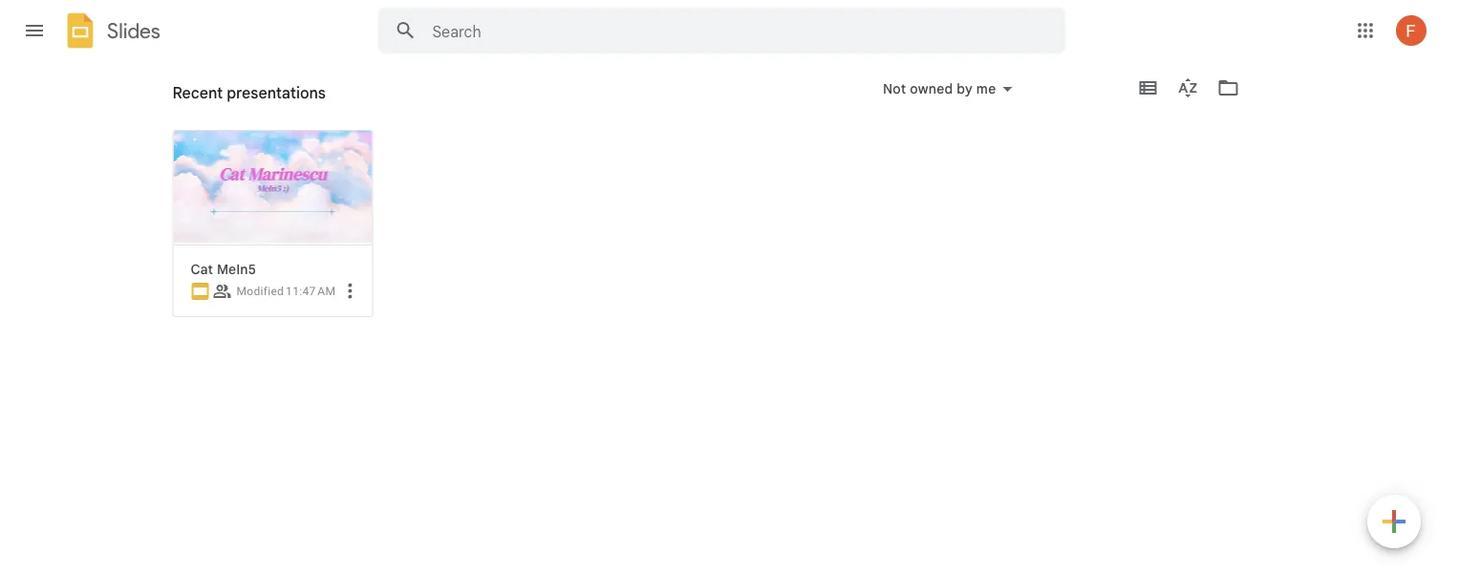 Task type: locate. For each thing, give the bounding box(es) containing it.
recent
[[172, 83, 223, 102], [172, 91, 216, 107]]

owned
[[910, 80, 953, 97]]

slides link
[[61, 11, 160, 54]]

presentations
[[227, 83, 326, 102], [220, 91, 307, 107]]

2 recent presentations from the top
[[172, 91, 307, 107]]

mein5
[[217, 261, 256, 278]]

1 recent presentations from the top
[[172, 83, 326, 102]]

not owned by me
[[883, 80, 996, 97]]

Search bar text field
[[432, 22, 1018, 41]]

1 recent from the top
[[172, 83, 223, 102]]

create new presentation image
[[1367, 495, 1421, 552]]

not owned by me button
[[870, 77, 1025, 100]]

None search field
[[378, 8, 1066, 54]]

recent presentations
[[172, 83, 326, 102], [172, 91, 307, 107]]

search image
[[386, 11, 425, 50]]

by
[[957, 80, 973, 97]]

me
[[976, 80, 996, 97]]

cat mein5
[[191, 261, 256, 278]]



Task type: describe. For each thing, give the bounding box(es) containing it.
11:47 am
[[286, 285, 336, 298]]

last opened by me 11:47 am element
[[286, 285, 336, 298]]

slides
[[107, 18, 160, 43]]

modified 11:47 am
[[236, 285, 336, 298]]

cat mein5 option
[[172, 130, 373, 575]]

recent inside recent presentations heading
[[172, 83, 223, 102]]

2 recent from the top
[[172, 91, 216, 107]]

main menu image
[[23, 19, 46, 42]]

not
[[883, 80, 906, 97]]

recent presentations heading
[[172, 61, 326, 122]]

cat
[[191, 261, 213, 278]]

modified
[[236, 285, 284, 298]]

presentations inside heading
[[227, 83, 326, 102]]

cat mein5 google slides element
[[191, 261, 365, 278]]



Task type: vqa. For each thing, say whether or not it's contained in the screenshot.
Cat MeIn5
yes



